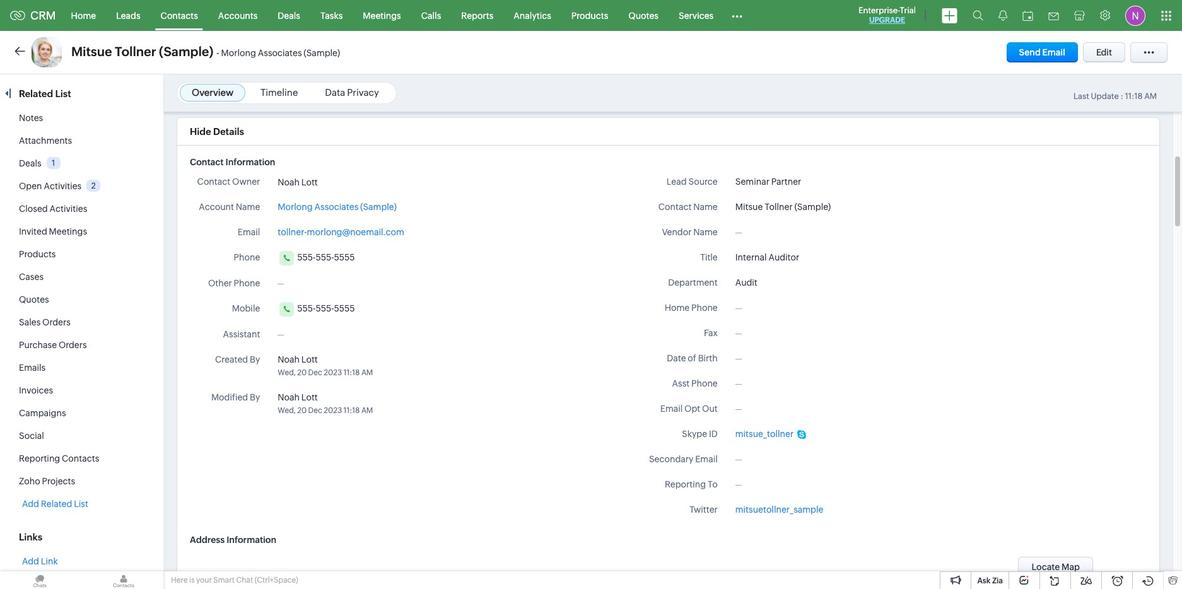 Task type: vqa. For each thing, say whether or not it's contained in the screenshot.
Noahlottofthings@Gmail.Com on the right of page
no



Task type: describe. For each thing, give the bounding box(es) containing it.
edit button
[[1083, 42, 1125, 62]]

calls
[[421, 10, 441, 21]]

mitsue tollner (sample)
[[735, 202, 831, 212]]

data privacy link
[[325, 87, 379, 98]]

reports link
[[451, 0, 504, 31]]

lead
[[667, 177, 687, 187]]

invited meetings
[[19, 226, 87, 237]]

other
[[208, 278, 232, 288]]

ask zia
[[977, 577, 1003, 585]]

closed
[[19, 204, 48, 214]]

vendor
[[662, 227, 692, 237]]

0 horizontal spatial products
[[19, 249, 56, 259]]

am for created by
[[361, 368, 373, 377]]

profile image
[[1125, 5, 1146, 26]]

home for home
[[71, 10, 96, 21]]

social link
[[19, 431, 44, 441]]

contact for contact information
[[190, 157, 224, 167]]

activities for open activities
[[44, 181, 82, 191]]

0 vertical spatial products
[[571, 10, 608, 21]]

tasks
[[320, 10, 343, 21]]

last
[[1074, 91, 1089, 101]]

cases link
[[19, 272, 44, 282]]

0 vertical spatial quotes link
[[618, 0, 669, 31]]

phone up other phone
[[234, 252, 260, 262]]

lead source
[[667, 177, 718, 187]]

0 horizontal spatial deals link
[[19, 158, 41, 168]]

notes link
[[19, 113, 43, 123]]

data privacy
[[325, 87, 379, 98]]

attachments link
[[19, 136, 72, 146]]

create menu image
[[942, 8, 958, 23]]

1 horizontal spatial products link
[[561, 0, 618, 31]]

closed activities link
[[19, 204, 87, 214]]

noah lott wed, 20 dec 2023 11:18 am for modified by
[[278, 392, 373, 415]]

phone for home phone
[[691, 303, 718, 313]]

hide details
[[190, 126, 244, 137]]

noah for created by
[[278, 355, 300, 365]]

timeline link
[[261, 87, 298, 98]]

1 horizontal spatial deals link
[[268, 0, 310, 31]]

id
[[709, 429, 718, 439]]

1 vertical spatial morlong
[[278, 202, 313, 212]]

1 vertical spatial related
[[41, 499, 72, 509]]

calendar image
[[1023, 10, 1033, 21]]

0 vertical spatial am
[[1144, 91, 1157, 101]]

0 horizontal spatial list
[[55, 88, 71, 99]]

20 for modified by
[[297, 406, 307, 415]]

purchase
[[19, 340, 57, 350]]

secondary email
[[649, 454, 718, 464]]

title
[[700, 252, 718, 262]]

asst phone
[[672, 379, 718, 389]]

mitsue tollner (sample) - morlong associates (sample)
[[71, 44, 340, 59]]

2
[[91, 181, 96, 190]]

orders for purchase orders
[[59, 340, 87, 350]]

5555 for mobile
[[334, 303, 355, 314]]

partner
[[771, 177, 801, 187]]

mails image
[[1048, 12, 1059, 20]]

update
[[1091, 91, 1119, 101]]

open
[[19, 181, 42, 191]]

0 vertical spatial morlong associates (sample) link
[[221, 48, 340, 59]]

analytics link
[[504, 0, 561, 31]]

created
[[215, 355, 248, 365]]

by for modified by
[[250, 392, 260, 402]]

2023 for created by
[[324, 368, 342, 377]]

home phone
[[665, 303, 718, 313]]

contact information
[[190, 157, 275, 167]]

search image
[[973, 10, 984, 21]]

source
[[689, 177, 718, 187]]

email inside button
[[1043, 47, 1065, 57]]

birth
[[698, 353, 718, 363]]

meetings inside 'link'
[[363, 10, 401, 21]]

department
[[668, 278, 718, 288]]

ask
[[977, 577, 991, 585]]

emails link
[[19, 363, 46, 373]]

2023 for modified by
[[324, 406, 342, 415]]

:
[[1121, 91, 1123, 101]]

zia
[[992, 577, 1003, 585]]

tasks link
[[310, 0, 353, 31]]

secondary
[[649, 454, 694, 464]]

email left opt at the bottom right of page
[[660, 404, 683, 414]]

-
[[216, 47, 219, 58]]

crm
[[30, 9, 56, 22]]

assistant
[[223, 329, 260, 339]]

account
[[199, 202, 234, 212]]

name for account name
[[236, 202, 260, 212]]

contact for contact name
[[659, 202, 692, 212]]

invoices
[[19, 385, 53, 396]]

modified
[[211, 392, 248, 402]]

tollner for mitsue tollner (sample)
[[765, 202, 793, 212]]

skype
[[682, 429, 707, 439]]

analytics
[[514, 10, 551, 21]]

mobile
[[232, 303, 260, 314]]

timeline
[[261, 87, 298, 98]]

smart
[[213, 576, 235, 585]]

contacts image
[[84, 572, 163, 589]]

activities for closed activities
[[50, 204, 87, 214]]

add for add related list
[[22, 499, 39, 509]]

mails element
[[1041, 1, 1067, 30]]

morlong@noemail.com
[[307, 227, 404, 237]]

leads
[[116, 10, 140, 21]]

morlong associates (sample)
[[278, 202, 397, 212]]

contacts link
[[151, 0, 208, 31]]

created by
[[215, 355, 260, 365]]

chats image
[[0, 572, 79, 589]]

reports
[[461, 10, 494, 21]]

1 horizontal spatial list
[[74, 499, 88, 509]]

cases
[[19, 272, 44, 282]]

privacy
[[347, 87, 379, 98]]

11:18 for modified by
[[344, 406, 360, 415]]

0 vertical spatial contacts
[[161, 10, 198, 21]]

add for add link
[[22, 556, 39, 567]]

invited meetings link
[[19, 226, 87, 237]]

open activities link
[[19, 181, 82, 191]]

lott for created by
[[301, 355, 318, 365]]

data
[[325, 87, 345, 98]]

services link
[[669, 0, 724, 31]]

contact name
[[659, 202, 718, 212]]

1 noah from the top
[[278, 177, 300, 187]]

internal
[[735, 252, 767, 262]]

asst
[[672, 379, 690, 389]]

seminar
[[735, 177, 770, 187]]

noah for modified by
[[278, 392, 300, 402]]

wed, for modified by
[[278, 406, 296, 415]]



Task type: locate. For each thing, give the bounding box(es) containing it.
deals
[[278, 10, 300, 21], [19, 158, 41, 168]]

1 vertical spatial contact
[[197, 177, 230, 187]]

1 vertical spatial quotes link
[[19, 295, 49, 305]]

address
[[190, 535, 225, 545]]

morlong inside mitsue tollner (sample) - morlong associates (sample)
[[221, 48, 256, 58]]

contact up contact owner
[[190, 157, 224, 167]]

meetings
[[363, 10, 401, 21], [49, 226, 87, 237]]

modified by
[[211, 392, 260, 402]]

Other Modules field
[[724, 5, 751, 26]]

1 vertical spatial quotes
[[19, 295, 49, 305]]

1 horizontal spatial quotes link
[[618, 0, 669, 31]]

campaigns link
[[19, 408, 66, 418]]

add left link
[[22, 556, 39, 567]]

1 horizontal spatial home
[[665, 303, 690, 313]]

morlong associates (sample) link up timeline link
[[221, 48, 340, 59]]

signals element
[[991, 0, 1015, 31]]

1 vertical spatial by
[[250, 392, 260, 402]]

1 vertical spatial information
[[227, 535, 276, 545]]

tollner-
[[278, 227, 307, 237]]

morlong associates (sample) link
[[221, 48, 340, 59], [278, 201, 397, 214]]

noah right modified by
[[278, 392, 300, 402]]

0 vertical spatial deals link
[[268, 0, 310, 31]]

reporting down secondary email
[[665, 479, 706, 490]]

1 vertical spatial add
[[22, 556, 39, 567]]

signals image
[[999, 10, 1007, 21]]

1 vertical spatial tollner
[[765, 202, 793, 212]]

phone up fax
[[691, 303, 718, 313]]

0 horizontal spatial quotes link
[[19, 295, 49, 305]]

1 vertical spatial noah lott wed, 20 dec 2023 11:18 am
[[278, 392, 373, 415]]

add
[[22, 499, 39, 509], [22, 556, 39, 567]]

profile element
[[1118, 0, 1153, 31]]

1 vertical spatial am
[[361, 368, 373, 377]]

accounts link
[[208, 0, 268, 31]]

products link down invited
[[19, 249, 56, 259]]

meetings down "closed activities"
[[49, 226, 87, 237]]

mitsue down seminar
[[735, 202, 763, 212]]

tollner down leads link
[[115, 44, 156, 59]]

send
[[1019, 47, 1041, 57]]

sales
[[19, 317, 41, 327]]

3 lott from the top
[[301, 392, 318, 402]]

1 horizontal spatial deals
[[278, 10, 300, 21]]

2 2023 from the top
[[324, 406, 342, 415]]

wed, for created by
[[278, 368, 296, 377]]

open activities
[[19, 181, 82, 191]]

activities up invited meetings link
[[50, 204, 87, 214]]

1 vertical spatial 555-555-5555
[[297, 303, 355, 314]]

skype id
[[682, 429, 718, 439]]

opt
[[685, 404, 700, 414]]

information up owner
[[226, 157, 275, 167]]

2 vertical spatial contact
[[659, 202, 692, 212]]

tollner-morlong@noemail.com
[[278, 227, 404, 237]]

by
[[250, 355, 260, 365], [250, 392, 260, 402]]

deals link left tasks
[[268, 0, 310, 31]]

products link right analytics
[[561, 0, 618, 31]]

0 vertical spatial contact
[[190, 157, 224, 167]]

(sample) up morlong@noemail.com
[[360, 202, 397, 212]]

1 horizontal spatial mitsue
[[735, 202, 763, 212]]

internal auditor
[[735, 252, 799, 262]]

2 noah lott wed, 20 dec 2023 11:18 am from the top
[[278, 392, 373, 415]]

1 vertical spatial orders
[[59, 340, 87, 350]]

name down source in the right top of the page
[[693, 202, 718, 212]]

0 vertical spatial reporting
[[19, 454, 60, 464]]

email up to
[[695, 454, 718, 464]]

0 vertical spatial 5555
[[334, 252, 355, 262]]

0 vertical spatial wed,
[[278, 368, 296, 377]]

owner
[[232, 177, 260, 187]]

contacts
[[161, 10, 198, 21], [62, 454, 99, 464]]

orders right the purchase
[[59, 340, 87, 350]]

wed,
[[278, 368, 296, 377], [278, 406, 296, 415]]

leads link
[[106, 0, 151, 31]]

contact for contact owner
[[197, 177, 230, 187]]

related up the notes
[[19, 88, 53, 99]]

contacts up "projects"
[[62, 454, 99, 464]]

0 vertical spatial meetings
[[363, 10, 401, 21]]

(sample) down partner
[[795, 202, 831, 212]]

contact owner
[[197, 177, 260, 187]]

orders for sales orders
[[42, 317, 71, 327]]

1 vertical spatial contacts
[[62, 454, 99, 464]]

1 horizontal spatial morlong
[[278, 202, 313, 212]]

(sample) for mitsue tollner (sample)
[[795, 202, 831, 212]]

0 vertical spatial associates
[[258, 48, 302, 58]]

1 2023 from the top
[[324, 368, 342, 377]]

audit
[[735, 278, 758, 288]]

0 vertical spatial by
[[250, 355, 260, 365]]

mitsue down home link
[[71, 44, 112, 59]]

0 horizontal spatial morlong
[[221, 48, 256, 58]]

search element
[[965, 0, 991, 31]]

reporting for reporting contacts
[[19, 454, 60, 464]]

name for vendor name
[[693, 227, 718, 237]]

to
[[708, 479, 718, 490]]

11:18 for created by
[[344, 368, 360, 377]]

0 horizontal spatial tollner
[[115, 44, 156, 59]]

1 vertical spatial reporting
[[665, 479, 706, 490]]

1 by from the top
[[250, 355, 260, 365]]

20 for created by
[[297, 368, 307, 377]]

related down "projects"
[[41, 499, 72, 509]]

reporting for reporting to
[[665, 479, 706, 490]]

1 wed, from the top
[[278, 368, 296, 377]]

0 vertical spatial dec
[[308, 368, 322, 377]]

contact up account
[[197, 177, 230, 187]]

0 vertical spatial 2023
[[324, 368, 342, 377]]

associates up timeline link
[[258, 48, 302, 58]]

1 vertical spatial 5555
[[334, 303, 355, 314]]

mitsue for mitsue tollner (sample)
[[735, 202, 763, 212]]

3 noah from the top
[[278, 392, 300, 402]]

0 vertical spatial activities
[[44, 181, 82, 191]]

1 dec from the top
[[308, 368, 322, 377]]

home down the department
[[665, 303, 690, 313]]

email opt out
[[660, 404, 718, 414]]

noah right owner
[[278, 177, 300, 187]]

1 vertical spatial associates
[[314, 202, 358, 212]]

1 vertical spatial lott
[[301, 355, 318, 365]]

contacts up mitsue tollner (sample) - morlong associates (sample)
[[161, 10, 198, 21]]

0 vertical spatial tollner
[[115, 44, 156, 59]]

other phone
[[208, 278, 260, 288]]

1 vertical spatial 11:18
[[344, 368, 360, 377]]

phone right 'asst'
[[691, 379, 718, 389]]

555-555-5555 for mobile
[[297, 303, 355, 314]]

tollner for mitsue tollner (sample) - morlong associates (sample)
[[115, 44, 156, 59]]

2 vertical spatial noah
[[278, 392, 300, 402]]

here is your smart chat (ctrl+space)
[[171, 576, 298, 585]]

0 vertical spatial lott
[[301, 177, 318, 187]]

1 lott from the top
[[301, 177, 318, 187]]

notes
[[19, 113, 43, 123]]

mitsue_tollner
[[735, 429, 794, 439]]

information for contact information
[[226, 157, 275, 167]]

2 dec from the top
[[308, 406, 322, 415]]

1 vertical spatial deals link
[[19, 158, 41, 168]]

quotes down cases link
[[19, 295, 49, 305]]

associates inside mitsue tollner (sample) - morlong associates (sample)
[[258, 48, 302, 58]]

1 5555 from the top
[[334, 252, 355, 262]]

0 vertical spatial mitsue
[[71, 44, 112, 59]]

link
[[41, 556, 58, 567]]

2 vertical spatial lott
[[301, 392, 318, 402]]

activities
[[44, 181, 82, 191], [50, 204, 87, 214]]

2 lott from the top
[[301, 355, 318, 365]]

2 vertical spatial 11:18
[[344, 406, 360, 415]]

deals link up open
[[19, 158, 41, 168]]

2 vertical spatial am
[[361, 406, 373, 415]]

1 vertical spatial deals
[[19, 158, 41, 168]]

1 vertical spatial activities
[[50, 204, 87, 214]]

0 horizontal spatial products link
[[19, 249, 56, 259]]

0 vertical spatial 555-555-5555
[[297, 252, 355, 262]]

enterprise-
[[859, 6, 900, 15]]

555-555-5555 for phone
[[297, 252, 355, 262]]

1 vertical spatial home
[[665, 303, 690, 313]]

reporting up zoho projects at bottom
[[19, 454, 60, 464]]

upgrade
[[869, 16, 905, 25]]

(ctrl+space)
[[255, 576, 298, 585]]

quotes left services
[[629, 10, 659, 21]]

create menu element
[[934, 0, 965, 31]]

dec for created by
[[308, 368, 322, 377]]

name up title
[[693, 227, 718, 237]]

1 noah lott wed, 20 dec 2023 11:18 am from the top
[[278, 355, 373, 377]]

by right 'created'
[[250, 355, 260, 365]]

quotes link left services
[[618, 0, 669, 31]]

noah lott wed, 20 dec 2023 11:18 am
[[278, 355, 373, 377], [278, 392, 373, 415]]

contact
[[190, 157, 224, 167], [197, 177, 230, 187], [659, 202, 692, 212]]

campaigns
[[19, 408, 66, 418]]

0 vertical spatial quotes
[[629, 10, 659, 21]]

home right crm
[[71, 10, 96, 21]]

quotes inside quotes link
[[629, 10, 659, 21]]

1 555-555-5555 from the top
[[297, 252, 355, 262]]

mitsuetollner_sample link
[[735, 503, 824, 517]]

address information
[[190, 535, 276, 545]]

contact down lead
[[659, 202, 692, 212]]

0 vertical spatial related
[[19, 88, 53, 99]]

information for address information
[[227, 535, 276, 545]]

deals up open
[[19, 158, 41, 168]]

0 vertical spatial orders
[[42, 317, 71, 327]]

invoices link
[[19, 385, 53, 396]]

email
[[1043, 47, 1065, 57], [238, 227, 260, 237], [660, 404, 683, 414], [695, 454, 718, 464]]

1 vertical spatial list
[[74, 499, 88, 509]]

home for home phone
[[665, 303, 690, 313]]

0 horizontal spatial mitsue
[[71, 44, 112, 59]]

mitsue for mitsue tollner (sample) - morlong associates (sample)
[[71, 44, 112, 59]]

quotes
[[629, 10, 659, 21], [19, 295, 49, 305]]

sales orders link
[[19, 317, 71, 327]]

home link
[[61, 0, 106, 31]]

None button
[[1018, 557, 1093, 577]]

name down owner
[[236, 202, 260, 212]]

1 vertical spatial noah
[[278, 355, 300, 365]]

information up chat
[[227, 535, 276, 545]]

morlong associates (sample) link up tollner-morlong@noemail.com
[[278, 201, 397, 214]]

social
[[19, 431, 44, 441]]

(sample) for mitsue tollner (sample) - morlong associates (sample)
[[159, 44, 214, 59]]

morlong right -
[[221, 48, 256, 58]]

twitter
[[690, 505, 718, 515]]

account name
[[199, 202, 260, 212]]

(sample) inside mitsue tollner (sample) - morlong associates (sample)
[[304, 48, 340, 58]]

is
[[189, 576, 195, 585]]

0 horizontal spatial contacts
[[62, 454, 99, 464]]

phone up 'mobile'
[[234, 278, 260, 288]]

0 horizontal spatial associates
[[258, 48, 302, 58]]

0 vertical spatial add
[[22, 499, 39, 509]]

1 horizontal spatial meetings
[[363, 10, 401, 21]]

mitsuetollner_sample
[[735, 505, 824, 515]]

1 horizontal spatial products
[[571, 10, 608, 21]]

0 horizontal spatial deals
[[19, 158, 41, 168]]

1
[[52, 158, 55, 168]]

2 555-555-5555 from the top
[[297, 303, 355, 314]]

0 vertical spatial list
[[55, 88, 71, 99]]

meetings link
[[353, 0, 411, 31]]

noah right created by on the bottom left
[[278, 355, 300, 365]]

by for created by
[[250, 355, 260, 365]]

morlong down noah lott on the top left of page
[[278, 202, 313, 212]]

overview link
[[192, 87, 234, 98]]

1 vertical spatial mitsue
[[735, 202, 763, 212]]

0 vertical spatial 20
[[297, 368, 307, 377]]

0 horizontal spatial home
[[71, 10, 96, 21]]

email down account name
[[238, 227, 260, 237]]

of
[[688, 353, 696, 363]]

dec for modified by
[[308, 406, 322, 415]]

1 horizontal spatial contacts
[[161, 10, 198, 21]]

1 vertical spatial dec
[[308, 406, 322, 415]]

last update : 11:18 am
[[1074, 91, 1157, 101]]

products right analytics link
[[571, 10, 608, 21]]

0 vertical spatial noah lott wed, 20 dec 2023 11:18 am
[[278, 355, 373, 377]]

0 vertical spatial information
[[226, 157, 275, 167]]

auditor
[[769, 252, 799, 262]]

calls link
[[411, 0, 451, 31]]

noah lott wed, 20 dec 2023 11:18 am for created by
[[278, 355, 373, 377]]

0 vertical spatial morlong
[[221, 48, 256, 58]]

add down the zoho
[[22, 499, 39, 509]]

2 20 from the top
[[297, 406, 307, 415]]

zoho projects
[[19, 476, 75, 486]]

1 vertical spatial products
[[19, 249, 56, 259]]

1 add from the top
[[22, 499, 39, 509]]

out
[[702, 404, 718, 414]]

reporting
[[19, 454, 60, 464], [665, 479, 706, 490]]

0 vertical spatial products link
[[561, 0, 618, 31]]

1 vertical spatial meetings
[[49, 226, 87, 237]]

overview
[[192, 87, 234, 98]]

name for contact name
[[693, 202, 718, 212]]

mitsue_tollner link
[[735, 428, 806, 441]]

2 noah from the top
[[278, 355, 300, 365]]

1 vertical spatial 2023
[[324, 406, 342, 415]]

0 horizontal spatial quotes
[[19, 295, 49, 305]]

(sample) for morlong associates (sample)
[[360, 202, 397, 212]]

1 horizontal spatial tollner
[[765, 202, 793, 212]]

closed activities
[[19, 204, 87, 214]]

invited
[[19, 226, 47, 237]]

activities up "closed activities"
[[44, 181, 82, 191]]

(sample) left -
[[159, 44, 214, 59]]

5555
[[334, 252, 355, 262], [334, 303, 355, 314]]

mitsue
[[71, 44, 112, 59], [735, 202, 763, 212]]

1 vertical spatial wed,
[[278, 406, 296, 415]]

dec
[[308, 368, 322, 377], [308, 406, 322, 415]]

reporting contacts link
[[19, 454, 99, 464]]

products down invited
[[19, 249, 56, 259]]

list down "projects"
[[74, 499, 88, 509]]

1 20 from the top
[[297, 368, 307, 377]]

links
[[19, 532, 42, 543]]

2 by from the top
[[250, 392, 260, 402]]

zoho
[[19, 476, 40, 486]]

1 horizontal spatial reporting
[[665, 479, 706, 490]]

5555 for phone
[[334, 252, 355, 262]]

1 horizontal spatial associates
[[314, 202, 358, 212]]

tollner down partner
[[765, 202, 793, 212]]

am for modified by
[[361, 406, 373, 415]]

(sample) down tasks link
[[304, 48, 340, 58]]

1 horizontal spatial quotes
[[629, 10, 659, 21]]

1 vertical spatial products link
[[19, 249, 56, 259]]

0 horizontal spatial meetings
[[49, 226, 87, 237]]

0 vertical spatial home
[[71, 10, 96, 21]]

2 5555 from the top
[[334, 303, 355, 314]]

lott
[[301, 177, 318, 187], [301, 355, 318, 365], [301, 392, 318, 402]]

email right send at the top right of page
[[1043, 47, 1065, 57]]

0 vertical spatial deals
[[278, 10, 300, 21]]

1 vertical spatial morlong associates (sample) link
[[278, 201, 397, 214]]

lott for modified by
[[301, 392, 318, 402]]

orders
[[42, 317, 71, 327], [59, 340, 87, 350]]

phone
[[234, 252, 260, 262], [234, 278, 260, 288], [691, 303, 718, 313], [691, 379, 718, 389]]

orders up purchase orders link
[[42, 317, 71, 327]]

products link
[[561, 0, 618, 31], [19, 249, 56, 259]]

associates up tollner-morlong@noemail.com
[[314, 202, 358, 212]]

0 vertical spatial 11:18
[[1125, 91, 1143, 101]]

2 add from the top
[[22, 556, 39, 567]]

2 wed, from the top
[[278, 406, 296, 415]]

meetings left calls link
[[363, 10, 401, 21]]

deals left tasks
[[278, 10, 300, 21]]

phone for other phone
[[234, 278, 260, 288]]

0 horizontal spatial reporting
[[19, 454, 60, 464]]

1 vertical spatial 20
[[297, 406, 307, 415]]

by right modified
[[250, 392, 260, 402]]

phone for asst phone
[[691, 379, 718, 389]]

emails
[[19, 363, 46, 373]]

crm link
[[10, 9, 56, 22]]

add link
[[22, 556, 58, 567]]

quotes link down cases link
[[19, 295, 49, 305]]

list up attachments link
[[55, 88, 71, 99]]



